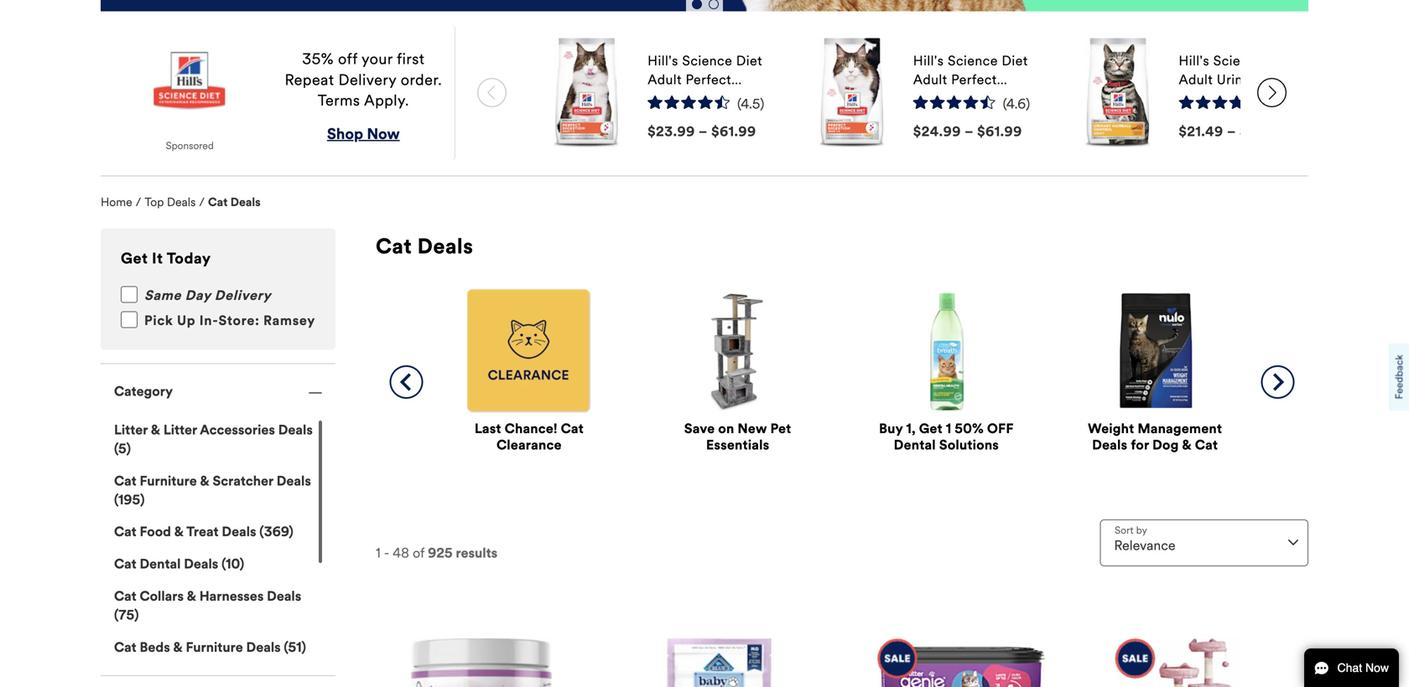Task type: locate. For each thing, give the bounding box(es) containing it.
get it today
[[121, 250, 211, 268]]

furniture down cat collars & harnesses deals ( 75 )
[[186, 639, 243, 656]]

delivery down your
[[338, 71, 396, 89]]

0 horizontal spatial litter
[[114, 422, 148, 439]]

2 $61.99 from the left
[[977, 123, 1022, 140]]

citrus catapult arrow image
[[1257, 78, 1287, 108]]

0 vertical spatial delivery
[[338, 71, 396, 89]]

0 vertical spatial 1
[[946, 421, 951, 438]]

1 litter from the left
[[114, 422, 148, 439]]

) inside cat furniture & scratcher deals ( 195 )
[[140, 492, 145, 509]]

home
[[101, 195, 132, 210]]

cat inside cat furniture & scratcher deals ( 195 )
[[114, 473, 136, 490]]

1 vertical spatial delivery
[[214, 287, 271, 304]]

in-
[[199, 312, 219, 329]]

& for cat collars & harnesses deals ( 75 )
[[187, 588, 196, 605]]

& left scratcher
[[200, 473, 209, 490]]

1 horizontal spatial delivery
[[338, 71, 396, 89]]

1 horizontal spatial $61.99
[[977, 123, 1022, 140]]

from $24.99 up to $61.99 element
[[913, 123, 1022, 140]]

1 horizontal spatial /
[[199, 195, 205, 210]]

( 4.5 )
[[737, 96, 764, 113]]

/ left 'top'
[[136, 195, 141, 210]]

1 citrus catapult arrow button from the left
[[469, 38, 515, 147]]

delivery up store:
[[214, 287, 271, 304]]

chance!
[[505, 421, 557, 438]]

1 $61.99 from the left
[[711, 123, 756, 140]]

cat
[[208, 195, 228, 210], [376, 234, 412, 260], [561, 421, 584, 438], [1195, 437, 1218, 454], [114, 473, 136, 490], [114, 524, 136, 541], [114, 556, 136, 573], [114, 588, 136, 605], [114, 639, 136, 656]]

citrus catapult arrow image
[[477, 78, 507, 108]]

it
[[152, 250, 163, 268]]

cat collars & harnesses deals ( 75 )
[[114, 588, 301, 624]]

dental
[[894, 437, 936, 454], [140, 556, 181, 573]]

0 horizontal spatial delivery
[[214, 287, 271, 304]]

pick
[[144, 312, 173, 329]]

2 citrus catapult arrow button from the left
[[1249, 38, 1295, 147]]

store:
[[219, 312, 260, 329]]

– right $24.99
[[965, 123, 974, 140]]

& right dog
[[1182, 437, 1192, 454]]

cat for cat collars & harnesses deals ( 75 )
[[114, 588, 136, 605]]

pick up in-store: ramsey
[[144, 312, 315, 329]]

for
[[1131, 437, 1149, 454]]

& inside weight management deals for dog & cat
[[1182, 437, 1192, 454]]

0 horizontal spatial 1
[[376, 545, 381, 562]]

order.
[[401, 71, 442, 89]]

1 – from the left
[[699, 123, 708, 140]]

0 horizontal spatial citrus catapult arrow button
[[469, 38, 515, 147]]

5
[[118, 441, 126, 458]]

citrus catapult arrow button right "order."
[[469, 38, 515, 147]]

deals
[[167, 195, 196, 210], [230, 195, 261, 210], [417, 234, 473, 260], [278, 422, 313, 439], [1092, 437, 1128, 454], [277, 473, 311, 490], [222, 524, 256, 541], [184, 556, 218, 573], [267, 588, 301, 605], [246, 639, 281, 656]]

clearance
[[497, 437, 562, 454]]

2 / from the left
[[199, 195, 205, 210]]

1 left the -
[[376, 545, 381, 562]]

citrus catapult arrow button
[[469, 38, 515, 147], [1249, 38, 1295, 147]]

dental up collars
[[140, 556, 181, 573]]

/
[[136, 195, 141, 210], [199, 195, 205, 210]]

1 horizontal spatial dental
[[894, 437, 936, 454]]

/ right top deals link
[[199, 195, 205, 210]]

0 horizontal spatial get
[[121, 250, 148, 268]]

1 horizontal spatial 1
[[946, 421, 951, 438]]

cat deals
[[376, 234, 473, 260]]

litter up 5
[[114, 422, 148, 439]]

of
[[413, 545, 424, 562]]

0 horizontal spatial $61.99
[[711, 123, 756, 140]]

1 horizontal spatial get
[[919, 421, 943, 438]]

same
[[144, 287, 181, 304]]

litter & litter accessories deals ( 5 )
[[114, 422, 313, 458]]

litter down category
[[163, 422, 197, 439]]

2 – from the left
[[965, 123, 974, 140]]

get right 1,
[[919, 421, 943, 438]]

& inside cat collars & harnesses deals ( 75 )
[[187, 588, 196, 605]]

category
[[114, 383, 173, 400]]

) inside cat collars & harnesses deals ( 75 )
[[134, 607, 139, 624]]

( inside cat furniture & scratcher deals ( 195 )
[[114, 492, 118, 509]]

1 horizontal spatial citrus catapult arrow button
[[1249, 38, 1295, 147]]

$61.99 down 4.5
[[711, 123, 756, 140]]

– right $21.49
[[1227, 123, 1236, 140]]

$61.99 down 4.6
[[977, 123, 1022, 140]]

& right collars
[[187, 588, 196, 605]]

0 vertical spatial get
[[121, 250, 148, 268]]

cat for cat dental deals ( 10 )
[[114, 556, 136, 573]]

1 horizontal spatial litter
[[163, 422, 197, 439]]

0 vertical spatial furniture
[[140, 473, 197, 490]]

dental left the solutions at the bottom of the page
[[894, 437, 936, 454]]

– for $23.99
[[699, 123, 708, 140]]

citrus catapult arrow button right $21.49
[[1249, 38, 1295, 147]]

2 litter from the left
[[163, 422, 197, 439]]

&
[[151, 422, 160, 439], [1182, 437, 1192, 454], [200, 473, 209, 490], [174, 524, 184, 541], [187, 588, 196, 605], [173, 639, 183, 656]]

3 – from the left
[[1227, 123, 1236, 140]]

deals inside weight management deals for dog & cat
[[1092, 437, 1128, 454]]

shop now link
[[327, 112, 400, 143]]

ramsey
[[263, 312, 315, 329]]

now
[[367, 125, 400, 143]]

0 horizontal spatial /
[[136, 195, 141, 210]]

& right beds
[[173, 639, 183, 656]]

) inside litter & litter accessories deals ( 5 )
[[126, 441, 131, 458]]

0 vertical spatial dental
[[894, 437, 936, 454]]

furniture
[[140, 473, 197, 490], [186, 639, 243, 656]]

sponsored
[[166, 140, 214, 152]]

new
[[738, 421, 767, 438]]

top
[[145, 195, 164, 210]]

shop now
[[327, 125, 400, 143]]

)
[[760, 96, 764, 113], [1026, 96, 1030, 113], [126, 441, 131, 458], [140, 492, 145, 509], [289, 524, 293, 541], [240, 556, 244, 573], [134, 607, 139, 624], [302, 639, 306, 656]]

1
[[946, 421, 951, 438], [376, 545, 381, 562]]

$61.99 for ( 4.5 )
[[711, 123, 756, 140]]

furniture up 195
[[140, 473, 197, 490]]

essentials
[[706, 437, 769, 454]]

& down category
[[151, 422, 160, 439]]

– right $23.99
[[699, 123, 708, 140]]

35%
[[302, 50, 334, 68]]

buy 1, get 1 50% off dental solutions
[[879, 421, 1014, 454]]

repeat
[[285, 71, 334, 89]]

( inside litter & litter accessories deals ( 5 )
[[114, 441, 118, 458]]

& inside cat furniture & scratcher deals ( 195 )
[[200, 473, 209, 490]]

( inside cat collars & harnesses deals ( 75 )
[[114, 607, 119, 624]]

day
[[185, 287, 211, 304]]

2 horizontal spatial –
[[1227, 123, 1236, 140]]

51
[[288, 639, 302, 656]]

shop
[[327, 125, 363, 143]]

cat inside cat collars & harnesses deals ( 75 )
[[114, 588, 136, 605]]

get
[[121, 250, 148, 268], [919, 421, 943, 438]]

$61.99
[[711, 123, 756, 140], [977, 123, 1022, 140]]

results
[[456, 545, 498, 562]]

0 horizontal spatial –
[[699, 123, 708, 140]]

& for cat beds & furniture deals ( 51 )
[[173, 639, 183, 656]]

–
[[699, 123, 708, 140], [965, 123, 974, 140], [1227, 123, 1236, 140]]

195
[[118, 492, 140, 509]]

4.6
[[1007, 96, 1026, 113]]

weight management deals for dog & cat link
[[1076, 421, 1234, 454]]

collars
[[140, 588, 184, 605]]

1 vertical spatial get
[[919, 421, 943, 438]]

& left the treat
[[174, 524, 184, 541]]

treat
[[186, 524, 219, 541]]

1 vertical spatial dental
[[140, 556, 181, 573]]

1 left 50%
[[946, 421, 951, 438]]

get left it
[[121, 250, 148, 268]]

& for cat furniture & scratcher deals ( 195 )
[[200, 473, 209, 490]]

0 horizontal spatial dental
[[140, 556, 181, 573]]

off
[[987, 421, 1014, 438]]

first
[[397, 50, 425, 68]]

(
[[737, 96, 741, 113], [1003, 96, 1007, 113], [114, 441, 118, 458], [114, 492, 118, 509], [259, 524, 264, 541], [222, 556, 226, 573], [114, 607, 119, 624], [284, 639, 288, 656]]

1 horizontal spatial –
[[965, 123, 974, 140]]

dental inside buy 1, get 1 50% off dental solutions
[[894, 437, 936, 454]]



Task type: describe. For each thing, give the bounding box(es) containing it.
home link
[[101, 195, 132, 210]]

last
[[475, 421, 501, 438]]

75
[[119, 607, 134, 624]]

pet
[[770, 421, 791, 438]]

cat beds & furniture deals ( 51 )
[[114, 639, 306, 656]]

48
[[393, 545, 409, 562]]

$59.99
[[1240, 123, 1287, 140]]

your
[[362, 50, 393, 68]]

35% off your first repeat delivery order. terms apply.
[[285, 50, 442, 110]]

hills logo. sponsored. image
[[107, 48, 272, 115]]

from $21.49 up to $59.99 element
[[1179, 123, 1287, 140]]

accessories
[[200, 422, 275, 439]]

– for $24.99
[[965, 123, 974, 140]]

on
[[718, 421, 734, 438]]

terms
[[318, 92, 360, 110]]

last chance! cat clearance link
[[450, 421, 608, 454]]

$61.99 for ( 4.6 )
[[977, 123, 1022, 140]]

cat inside last chance! cat clearance
[[561, 421, 584, 438]]

cat for cat deals
[[376, 234, 412, 260]]

– for $21.49
[[1227, 123, 1236, 140]]

& inside litter & litter accessories deals ( 5 )
[[151, 422, 160, 439]]

delivery inside 35% off your first repeat delivery order. terms apply.
[[338, 71, 396, 89]]

1 - 48 of 925 results
[[376, 545, 498, 562]]

save
[[684, 421, 715, 438]]

deals inside cat furniture & scratcher deals ( 195 )
[[277, 473, 311, 490]]

-
[[384, 545, 389, 562]]

dog
[[1153, 437, 1179, 454]]

$24.99
[[913, 123, 961, 140]]

1,
[[906, 421, 916, 438]]

deals inside litter & litter accessories deals ( 5 )
[[278, 422, 313, 439]]

$24.99 – $61.99
[[913, 123, 1022, 140]]

save on new pet essentials link
[[659, 421, 817, 454]]

top deals link
[[145, 195, 196, 210]]

off
[[338, 50, 358, 68]]

home / top deals / cat deals
[[101, 195, 261, 210]]

save on new pet essentials
[[684, 421, 791, 454]]

down arrow icon 1 image
[[1288, 540, 1298, 546]]

buy 1, get 1 50% off dental solutions link
[[867, 421, 1026, 454]]

up
[[177, 312, 196, 329]]

4.5
[[741, 96, 760, 113]]

50%
[[955, 421, 984, 438]]

cat inside weight management deals for dog & cat
[[1195, 437, 1218, 454]]

same day delivery
[[144, 287, 271, 304]]

$23.99 – $61.99
[[648, 123, 756, 140]]

apply.
[[364, 92, 409, 110]]

harnesses
[[199, 588, 264, 605]]

get inside buy 1, get 1 50% off dental solutions
[[919, 421, 943, 438]]

weight
[[1088, 421, 1134, 438]]

today
[[167, 250, 211, 268]]

cat for cat food & treat deals ( 369 )
[[114, 524, 136, 541]]

369
[[264, 524, 289, 541]]

cat deals link
[[208, 195, 261, 210]]

deals inside cat collars & harnesses deals ( 75 )
[[267, 588, 301, 605]]

cat food & treat deals ( 369 )
[[114, 524, 293, 541]]

cat for cat furniture & scratcher deals ( 195 )
[[114, 473, 136, 490]]

food
[[140, 524, 171, 541]]

1 / from the left
[[136, 195, 141, 210]]

cat for cat beds & furniture deals ( 51 )
[[114, 639, 136, 656]]

1 vertical spatial 1
[[376, 545, 381, 562]]

furniture inside cat furniture & scratcher deals ( 195 )
[[140, 473, 197, 490]]

1 vertical spatial furniture
[[186, 639, 243, 656]]

cat furniture & scratcher deals ( 195 )
[[114, 473, 311, 509]]

cat dental deals ( 10 )
[[114, 556, 244, 573]]

from $23.99 up to $61.99 element
[[648, 123, 756, 140]]

weight management deals for dog & cat
[[1088, 421, 1222, 454]]

$21.49 – $59.99
[[1179, 123, 1287, 140]]

solutions
[[939, 437, 999, 454]]

( 4.6 )
[[1003, 96, 1030, 113]]

10
[[226, 556, 240, 573]]

scratcher
[[213, 473, 273, 490]]

$23.99
[[648, 123, 695, 140]]

buy
[[879, 421, 903, 438]]

1 inside buy 1, get 1 50% off dental solutions
[[946, 421, 951, 438]]

925
[[428, 545, 453, 562]]

category button
[[101, 365, 336, 420]]

management
[[1138, 421, 1222, 438]]

beds
[[140, 639, 170, 656]]

& for cat food & treat deals ( 369 )
[[174, 524, 184, 541]]

last chance! cat clearance
[[475, 421, 584, 454]]

$21.49
[[1179, 123, 1224, 140]]



Task type: vqa. For each thing, say whether or not it's contained in the screenshot.


